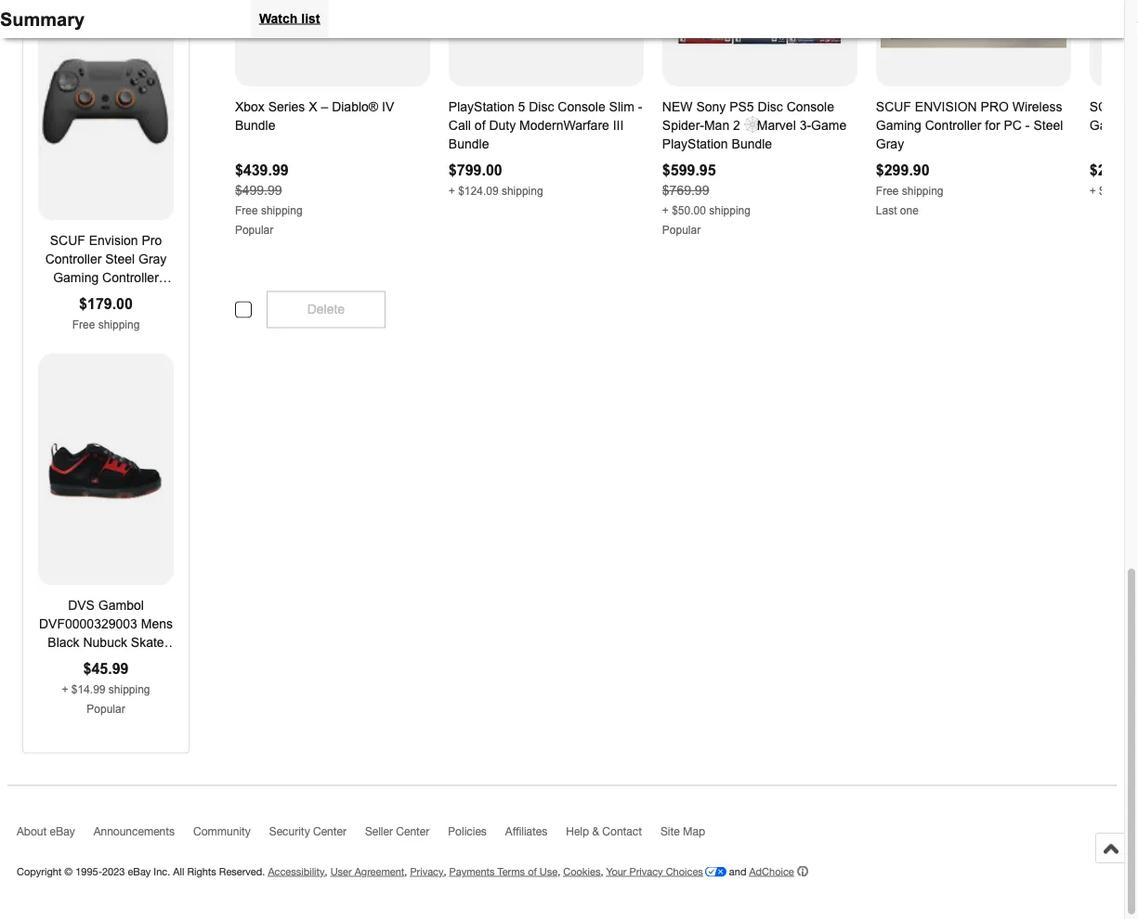 Task type: vqa. For each thing, say whether or not it's contained in the screenshot.
Past month for 4
no



Task type: locate. For each thing, give the bounding box(es) containing it.
2 horizontal spatial controller
[[925, 118, 982, 133]]

0 vertical spatial gaming
[[876, 118, 922, 133]]

1 horizontal spatial ebay
[[128, 866, 151, 878]]

free shipping text field up one
[[876, 185, 944, 197]]

gray down pro
[[138, 252, 167, 267]]

1 vertical spatial new
[[46, 289, 76, 304]]

1 vertical spatial gray
[[138, 252, 167, 267]]

1995-
[[75, 866, 102, 878]]

scuf
[[876, 100, 911, 114], [1090, 100, 1125, 114], [50, 234, 85, 248]]

, left 'user'
[[325, 866, 328, 878]]

🕸️marvel
[[744, 118, 796, 133]]

1 horizontal spatial bundle
[[449, 137, 489, 151]]

$45.99
[[83, 661, 129, 678]]

reserved.
[[219, 866, 265, 878]]

$599.95 $769.99 + $50.00 shipping popular
[[662, 162, 751, 236]]

free shipping text field down $179.00 text box
[[72, 319, 140, 331]]

0 vertical spatial gray
[[876, 137, 904, 151]]

new left not
[[46, 289, 76, 304]]

2 disc from the left
[[758, 100, 783, 114]]

, left privacy link
[[404, 866, 407, 878]]

0 horizontal spatial of
[[475, 118, 486, 133]]

+ left $124.09
[[449, 185, 455, 197]]

shipping down sneakers
[[109, 684, 150, 696]]

gaming up not
[[53, 271, 99, 285]]

all
[[173, 866, 184, 878]]

1 horizontal spatial center
[[396, 825, 430, 838]]

, left your
[[601, 866, 603, 878]]

0 horizontal spatial disc
[[529, 100, 554, 114]]

shipping right the $50.00
[[709, 204, 751, 217]]

sony
[[696, 100, 726, 114]]

0 horizontal spatial -
[[638, 100, 642, 114]]

1 horizontal spatial privacy
[[630, 866, 663, 878]]

1 horizontal spatial console
[[787, 100, 834, 114]]

1 horizontal spatial playstation
[[662, 137, 728, 151]]

+ for $799.00
[[449, 185, 455, 197]]

shoes
[[87, 673, 124, 688]]

popular
[[235, 224, 273, 236], [662, 224, 701, 236], [87, 703, 125, 716]]

console up the modernwarfare
[[558, 100, 606, 114]]

popular down + $14.99 shipping text field
[[87, 703, 125, 716]]

free up 'last'
[[876, 185, 899, 197]]

last
[[876, 204, 897, 217]]

of inside playstation 5 disc console slim - call of duty modernwarfare iii bundle
[[475, 118, 486, 133]]

gaming up $299.90 text field
[[876, 118, 922, 133]]

gaming
[[876, 118, 922, 133], [53, 271, 99, 285]]

ps5
[[730, 100, 754, 114]]

1 horizontal spatial free shipping text field
[[876, 185, 944, 197]]

shipping down "previous price $499.99" text field
[[261, 204, 303, 217]]

, left payments
[[444, 866, 447, 878]]

1 popular text field from the left
[[235, 224, 273, 236]]

popular text field down free shipping text box
[[235, 224, 273, 236]]

0 vertical spatial free
[[876, 185, 899, 197]]

$124.09
[[458, 185, 499, 197]]

2 popular text field from the left
[[662, 224, 701, 236]]

1 console from the left
[[558, 100, 606, 114]]

1 vertical spatial ebay
[[128, 866, 151, 878]]

0 horizontal spatial bundle
[[235, 118, 275, 133]]

0 horizontal spatial scuf
[[50, 234, 85, 248]]

envision
[[89, 234, 138, 248]]

+ inside $599.95 $769.99 + $50.00 shipping popular
[[662, 204, 669, 217]]

series
[[268, 100, 305, 114]]

2 console from the left
[[787, 100, 834, 114]]

center right security
[[313, 825, 347, 838]]

2 center from the left
[[396, 825, 430, 838]]

+ inside $799.00 + $124.09 shipping
[[449, 185, 455, 197]]

steel down wireless
[[1034, 118, 1063, 133]]

seller center
[[365, 825, 430, 838]]

+ $14.99 shipping text field
[[62, 684, 150, 696]]

pro
[[142, 234, 162, 248]]

of right call
[[475, 118, 486, 133]]

shipping right $124.09
[[502, 185, 543, 197]]

previous price $769.99 text field
[[662, 184, 709, 198]]

ebay right about at the left
[[50, 825, 75, 838]]

shipping
[[502, 185, 543, 197], [902, 185, 944, 197], [261, 204, 303, 217], [709, 204, 751, 217], [98, 319, 140, 331], [109, 684, 150, 696]]

+ inside $45.99 + $14.99 shipping popular
[[62, 684, 68, 696]]

wireless
[[1013, 100, 1063, 114]]

1 vertical spatial -
[[1026, 118, 1030, 133]]

2
[[733, 118, 740, 133]]

1 horizontal spatial popular
[[235, 224, 273, 236]]

0 horizontal spatial free shipping text field
[[72, 319, 140, 331]]

shipping inside $439.99 $499.99 free shipping popular
[[261, 204, 303, 217]]

help & contact link
[[566, 825, 661, 847]]

popular for $439.99
[[235, 224, 273, 236]]

+
[[449, 185, 455, 197], [1090, 185, 1096, 197], [662, 204, 669, 217], [62, 684, 68, 696]]

0 horizontal spatial controller
[[45, 252, 102, 267]]

Free shipping text field
[[235, 204, 303, 217]]

shipping inside $45.99 + $14.99 shipping popular
[[109, 684, 150, 696]]

center for seller center
[[396, 825, 430, 838]]

new inside the scuf envision pro controller steel gray gaming controller new not opened $179.00 free shipping
[[46, 289, 76, 304]]

2 horizontal spatial scuf
[[1090, 100, 1125, 114]]

delete button
[[267, 291, 386, 328]]

©
[[64, 866, 73, 878]]

$14.99
[[71, 684, 105, 696]]

of left use
[[528, 866, 537, 878]]

0 horizontal spatial privacy
[[410, 866, 444, 878]]

0 vertical spatial playstation
[[449, 100, 514, 114]]

free shipping text field for $179.00
[[72, 319, 140, 331]]

playstation down spider-
[[662, 137, 728, 151]]

2 horizontal spatial free
[[876, 185, 899, 197]]

popular inside $45.99 + $14.99 shipping popular
[[87, 703, 125, 716]]

community link
[[193, 825, 269, 847]]

map
[[683, 825, 705, 838]]

+ left $14.99
[[62, 684, 68, 696]]

$299.90 free shipping last one
[[876, 162, 944, 217]]

0 horizontal spatial console
[[558, 100, 606, 114]]

2 horizontal spatial popular
[[662, 224, 701, 236]]

0 vertical spatial -
[[638, 100, 642, 114]]

scuf left the en
[[1090, 100, 1125, 114]]

popular inside $439.99 $499.99 free shipping popular
[[235, 224, 273, 236]]

0 horizontal spatial free
[[72, 319, 95, 331]]

gaming inside scuf envision pro wireless gaming controller for pc - steel gray
[[876, 118, 922, 133]]

scuf envision pro wireless gaming controller for pc - steel gray
[[876, 100, 1063, 151]]

free down not
[[72, 319, 95, 331]]

cookies
[[563, 866, 601, 878]]

and adchoice
[[726, 866, 794, 878]]

steel
[[1034, 118, 1063, 133], [105, 252, 135, 267]]

terms
[[498, 866, 525, 878]]

1 horizontal spatial scuf
[[876, 100, 911, 114]]

0 vertical spatial controller
[[925, 118, 982, 133]]

1 horizontal spatial new
[[662, 100, 693, 114]]

about ebay
[[17, 825, 75, 838]]

- inside scuf envision pro wireless gaming controller for pc - steel gray
[[1026, 118, 1030, 133]]

scuf inside scuf envision pro wireless gaming controller for pc - steel gray
[[876, 100, 911, 114]]

$599.95 text field
[[662, 162, 716, 179]]

scuf left envision at the top of the page
[[876, 100, 911, 114]]

seller
[[365, 825, 393, 838]]

steel inside the scuf envision pro controller steel gray gaming controller new not opened $179.00 free shipping
[[105, 252, 135, 267]]

1 center from the left
[[313, 825, 347, 838]]

shipping down $179.00 text box
[[98, 319, 140, 331]]

1 horizontal spatial of
[[528, 866, 537, 878]]

Last one text field
[[876, 204, 919, 217]]

controller up the opened
[[102, 271, 159, 285]]

scuf inside the scuf envision pro controller steel gray gaming controller new not opened $179.00 free shipping
[[50, 234, 85, 248]]

free inside the scuf envision pro controller steel gray gaming controller new not opened $179.00 free shipping
[[72, 319, 95, 331]]

+ left $18.00
[[1090, 185, 1096, 197]]

popular text field for $599.95
[[662, 224, 701, 236]]

disc up the 🕸️marvel on the right of the page
[[758, 100, 783, 114]]

privacy down seller center link on the bottom
[[410, 866, 444, 878]]

iii
[[613, 118, 624, 133]]

nubuck
[[83, 636, 127, 650]]

gray up $299.90
[[876, 137, 904, 151]]

popular down free shipping text box
[[235, 224, 273, 236]]

0 horizontal spatial center
[[313, 825, 347, 838]]

scuf inside the scuf en
[[1090, 100, 1125, 114]]

accessibility link
[[268, 866, 325, 878]]

1 vertical spatial of
[[528, 866, 537, 878]]

console up 3-
[[787, 100, 834, 114]]

help
[[566, 825, 589, 838]]

adchoice
[[749, 866, 794, 878]]

,
[[325, 866, 328, 878], [404, 866, 407, 878], [444, 866, 447, 878], [558, 866, 560, 878], [601, 866, 603, 878]]

playstation inside the new sony ps5 disc console spider-man 2 🕸️marvel 3-game playstation bundle
[[662, 137, 728, 151]]

0 vertical spatial free shipping text field
[[876, 185, 944, 197]]

3-
[[800, 118, 811, 133]]

adchoice link
[[749, 866, 808, 878]]

bundle down call
[[449, 137, 489, 151]]

1 horizontal spatial controller
[[102, 271, 159, 285]]

en
[[1129, 100, 1138, 114]]

–
[[321, 100, 328, 114]]

for
[[985, 118, 1000, 133]]

envision
[[915, 100, 977, 114]]

1 vertical spatial playstation
[[662, 137, 728, 151]]

2 horizontal spatial bundle
[[732, 137, 772, 151]]

- right pc
[[1026, 118, 1030, 133]]

site
[[661, 825, 680, 838]]

1 horizontal spatial disc
[[758, 100, 783, 114]]

-
[[638, 100, 642, 114], [1026, 118, 1030, 133]]

0 vertical spatial ebay
[[50, 825, 75, 838]]

Popular text field
[[235, 224, 273, 236], [662, 224, 701, 236]]

steel inside scuf envision pro wireless gaming controller for pc - steel gray
[[1034, 118, 1063, 133]]

1 vertical spatial gaming
[[53, 271, 99, 285]]

1 vertical spatial free
[[235, 204, 258, 217]]

ebay left 'inc.' at the left bottom of page
[[128, 866, 151, 878]]

0 horizontal spatial new
[[46, 289, 76, 304]]

steel down envision
[[105, 252, 135, 267]]

scuf for $245.00
[[1090, 100, 1125, 114]]

opened
[[111, 289, 166, 304]]

help & contact
[[566, 825, 642, 838]]

1 horizontal spatial gaming
[[876, 118, 922, 133]]

0 horizontal spatial popular text field
[[235, 224, 273, 236]]

0 horizontal spatial popular
[[87, 703, 125, 716]]

new up spider-
[[662, 100, 693, 114]]

1 horizontal spatial free
[[235, 204, 258, 217]]

shipping inside $799.00 + $124.09 shipping
[[502, 185, 543, 197]]

of
[[475, 118, 486, 133], [528, 866, 537, 878]]

center for security center
[[313, 825, 347, 838]]

1 disc from the left
[[529, 100, 554, 114]]

popular text field down the $50.00
[[662, 224, 701, 236]]

playstation up 'duty' on the top left
[[449, 100, 514, 114]]

popular down the $50.00
[[662, 224, 701, 236]]

1 horizontal spatial popular text field
[[662, 224, 701, 236]]

1 horizontal spatial -
[[1026, 118, 1030, 133]]

$799.00 + $124.09 shipping
[[449, 162, 543, 197]]

1 vertical spatial steel
[[105, 252, 135, 267]]

1 horizontal spatial gray
[[876, 137, 904, 151]]

bundle down 2
[[732, 137, 772, 151]]

0 vertical spatial steel
[[1034, 118, 1063, 133]]

controller down envision at the top of the page
[[925, 118, 982, 133]]

0 horizontal spatial ebay
[[50, 825, 75, 838]]

privacy
[[410, 866, 444, 878], [630, 866, 663, 878]]

center right seller
[[396, 825, 430, 838]]

2 , from the left
[[404, 866, 407, 878]]

Free shipping text field
[[876, 185, 944, 197], [72, 319, 140, 331]]

xbox
[[235, 100, 265, 114]]

0 horizontal spatial gray
[[138, 252, 167, 267]]

ebay
[[50, 825, 75, 838], [128, 866, 151, 878]]

+ $124.09 shipping text field
[[449, 185, 543, 197]]

$769.99
[[662, 184, 709, 198]]

0 horizontal spatial gaming
[[53, 271, 99, 285]]

privacy right your
[[630, 866, 663, 878]]

disc inside the new sony ps5 disc console spider-man 2 🕸️marvel 3-game playstation bundle
[[758, 100, 783, 114]]

, left cookies
[[558, 866, 560, 878]]

controller up not
[[45, 252, 102, 267]]

scuf envision pro controller steel gray gaming controller new not opened $179.00 free shipping
[[45, 234, 167, 331]]

0 horizontal spatial playstation
[[449, 100, 514, 114]]

+ inside the $245.00 + $18.00 s
[[1090, 185, 1096, 197]]

+ left the $50.00
[[662, 204, 669, 217]]

0 vertical spatial new
[[662, 100, 693, 114]]

free down "previous price $499.99" text field
[[235, 204, 258, 217]]

center
[[313, 825, 347, 838], [396, 825, 430, 838]]

2 vertical spatial free
[[72, 319, 95, 331]]

delete
[[307, 302, 345, 317]]

1 horizontal spatial steel
[[1034, 118, 1063, 133]]

0 vertical spatial of
[[475, 118, 486, 133]]

disc right 5
[[529, 100, 554, 114]]

shipping up one
[[902, 185, 944, 197]]

scuf left envision
[[50, 234, 85, 248]]

0 horizontal spatial steel
[[105, 252, 135, 267]]

disc inside playstation 5 disc console slim - call of duty modernwarfare iii bundle
[[529, 100, 554, 114]]

- right slim
[[638, 100, 642, 114]]

2 vertical spatial controller
[[102, 271, 159, 285]]

bundle down 'xbox'
[[235, 118, 275, 133]]

1 vertical spatial free shipping text field
[[72, 319, 140, 331]]



Task type: describe. For each thing, give the bounding box(es) containing it.
bundle inside playstation 5 disc console slim - call of duty modernwarfare iii bundle
[[449, 137, 489, 151]]

controller inside scuf envision pro wireless gaming controller for pc - steel gray
[[925, 118, 982, 133]]

watch
[[259, 11, 298, 26]]

man
[[704, 118, 730, 133]]

about
[[17, 825, 47, 838]]

$799.00 text field
[[449, 162, 502, 179]]

5 , from the left
[[601, 866, 603, 878]]

5
[[518, 100, 525, 114]]

inc.
[[154, 866, 170, 878]]

site map
[[661, 825, 705, 838]]

dvs
[[68, 599, 95, 613]]

$299.90 text field
[[876, 162, 930, 179]]

$245.00
[[1090, 162, 1138, 179]]

bundle inside xbox series x – diablo® iv bundle
[[235, 118, 275, 133]]

watch list
[[259, 11, 320, 26]]

popular for $45.99
[[87, 703, 125, 716]]

$45.99 text field
[[83, 661, 129, 678]]

$45.99 + $14.99 shipping popular
[[62, 661, 150, 716]]

watch list button
[[251, 0, 328, 37]]

user agreement link
[[330, 866, 404, 878]]

free inside $299.90 free shipping last one
[[876, 185, 899, 197]]

sneakers
[[103, 655, 158, 669]]

x
[[309, 100, 317, 114]]

call
[[449, 118, 471, 133]]

community
[[193, 825, 251, 838]]

security center
[[269, 825, 347, 838]]

agreement
[[355, 866, 404, 878]]

skate
[[131, 636, 164, 650]]

free inside $439.99 $499.99 free shipping popular
[[235, 204, 258, 217]]

inspired
[[54, 655, 100, 669]]

dvs gambol dvf0000329003 mens black nubuck skate inspired sneakers shoes
[[39, 599, 173, 688]]

$245.00 text field
[[1090, 162, 1138, 179]]

new inside the new sony ps5 disc console spider-man 2 🕸️marvel 3-game playstation bundle
[[662, 100, 693, 114]]

shipping inside $299.90 free shipping last one
[[902, 185, 944, 197]]

pc
[[1004, 118, 1022, 133]]

+ $50.00 shipping text field
[[662, 204, 751, 217]]

announcements link
[[94, 825, 193, 847]]

policies link
[[448, 825, 505, 847]]

free shipping text field for $299.90
[[876, 185, 944, 197]]

playstation 5 disc console slim - call of duty modernwarfare iii bundle
[[449, 100, 642, 151]]

bundle inside the new sony ps5 disc console spider-man 2 🕸️marvel 3-game playstation bundle
[[732, 137, 772, 151]]

not
[[80, 289, 107, 304]]

gray inside scuf envision pro wireless gaming controller for pc - steel gray
[[876, 137, 904, 151]]

summary
[[0, 9, 85, 29]]

pro
[[981, 100, 1009, 114]]

+ for $45.99
[[62, 684, 68, 696]]

+ for $245.00
[[1090, 185, 1096, 197]]

copyright
[[17, 866, 62, 878]]

new sony ps5 disc console spider-man 2 🕸️marvel 3-game playstation bundle
[[662, 100, 847, 151]]

gray inside the scuf envision pro controller steel gray gaming controller new not opened $179.00 free shipping
[[138, 252, 167, 267]]

$599.95
[[662, 162, 716, 179]]

$179.00
[[79, 296, 133, 313]]

affiliates link
[[505, 825, 566, 847]]

popular inside $599.95 $769.99 + $50.00 shipping popular
[[662, 224, 701, 236]]

your
[[606, 866, 627, 878]]

scuf en
[[1090, 100, 1138, 133]]

+ $18.00 s text field
[[1090, 185, 1138, 197]]

your privacy choices link
[[606, 866, 726, 878]]

payments
[[449, 866, 495, 878]]

contact
[[602, 825, 642, 838]]

$299.90
[[876, 162, 930, 179]]

&
[[592, 825, 599, 838]]

$439.99 text field
[[235, 162, 289, 179]]

black
[[48, 636, 80, 650]]

popular text field for $439.99
[[235, 224, 273, 236]]

$799.00
[[449, 162, 502, 179]]

policies
[[448, 825, 487, 838]]

modernwarfare
[[520, 118, 609, 133]]

Popular text field
[[87, 703, 125, 716]]

and
[[729, 866, 747, 878]]

4 , from the left
[[558, 866, 560, 878]]

accessibility
[[268, 866, 325, 878]]

diablo®
[[332, 100, 378, 114]]

seller center link
[[365, 825, 448, 847]]

gaming inside the scuf envision pro controller steel gray gaming controller new not opened $179.00 free shipping
[[53, 271, 99, 285]]

scuf for $299.90
[[876, 100, 911, 114]]

playstation inside playstation 5 disc console slim - call of duty modernwarfare iii bundle
[[449, 100, 514, 114]]

$50.00
[[672, 204, 706, 217]]

$439.99 $499.99 free shipping popular
[[235, 162, 303, 236]]

copyright © 1995-2023 ebay inc. all rights reserved. accessibility , user agreement , privacy , payments terms of use , cookies , your privacy choices
[[17, 866, 703, 878]]

xbox series x – diablo® iv bundle
[[235, 100, 394, 133]]

mens
[[141, 617, 173, 632]]

use
[[540, 866, 558, 878]]

announcements
[[94, 825, 175, 838]]

previous price $499.99 text field
[[235, 184, 282, 198]]

2 privacy from the left
[[630, 866, 663, 878]]

dvf0000329003
[[39, 617, 137, 632]]

game
[[811, 118, 847, 133]]

console inside the new sony ps5 disc console spider-man 2 🕸️marvel 3-game playstation bundle
[[787, 100, 834, 114]]

$179.00 text field
[[79, 296, 133, 313]]

1 , from the left
[[325, 866, 328, 878]]

security center link
[[269, 825, 365, 847]]

1 privacy from the left
[[410, 866, 444, 878]]

security
[[269, 825, 310, 838]]

3 , from the left
[[444, 866, 447, 878]]

choices
[[666, 866, 703, 878]]

- inside playstation 5 disc console slim - call of duty modernwarfare iii bundle
[[638, 100, 642, 114]]

shipping inside the scuf envision pro controller steel gray gaming controller new not opened $179.00 free shipping
[[98, 319, 140, 331]]

affiliates
[[505, 825, 548, 838]]

1 vertical spatial controller
[[45, 252, 102, 267]]

spider-
[[662, 118, 704, 133]]

console inside playstation 5 disc console slim - call of duty modernwarfare iii bundle
[[558, 100, 606, 114]]

privacy link
[[410, 866, 444, 878]]

rights
[[187, 866, 216, 878]]

$439.99
[[235, 162, 289, 179]]

user
[[330, 866, 352, 878]]

s
[[1137, 185, 1138, 197]]

slim
[[609, 100, 634, 114]]

duty
[[489, 118, 516, 133]]

2023
[[102, 866, 125, 878]]

shipping inside $599.95 $769.99 + $50.00 shipping popular
[[709, 204, 751, 217]]

cookies link
[[563, 866, 601, 878]]



